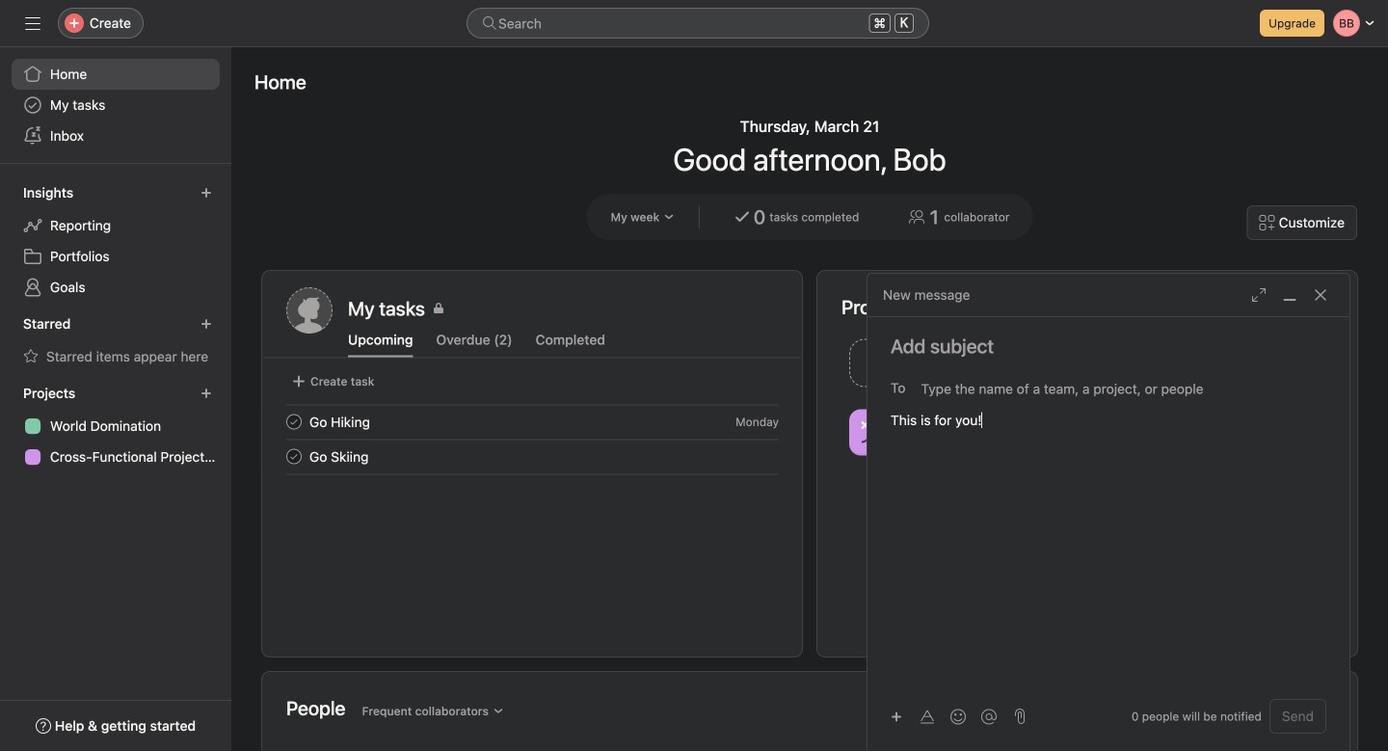 Task type: vqa. For each thing, say whether or not it's contained in the screenshot.
Projects element
yes



Task type: locate. For each thing, give the bounding box(es) containing it.
add items to starred image
[[201, 318, 212, 330]]

insights element
[[0, 176, 231, 307]]

line_and_symbols image
[[861, 421, 884, 444]]

mark complete image
[[283, 410, 306, 434]]

add profile photo image
[[286, 287, 333, 334]]

toolbar
[[883, 703, 1007, 731]]

Mark complete checkbox
[[283, 410, 306, 434]]

list item
[[842, 334, 1088, 393], [263, 405, 802, 439], [263, 439, 802, 474]]

None field
[[467, 8, 930, 39]]

dialog
[[868, 274, 1350, 751]]

at mention image
[[982, 709, 997, 725]]



Task type: describe. For each thing, give the bounding box(es) containing it.
hide sidebar image
[[25, 15, 41, 31]]

global element
[[0, 47, 231, 163]]

expand popout to full screen image
[[1252, 287, 1267, 303]]

insert an object image
[[891, 711, 903, 723]]

mark complete image
[[283, 445, 306, 468]]

close image
[[1314, 287, 1329, 303]]

Add subject text field
[[868, 333, 1350, 360]]

Type the name of a team, a project, or people text field
[[921, 377, 1316, 400]]

new project or portfolio image
[[201, 388, 212, 399]]

new insights image
[[201, 187, 212, 199]]

starred element
[[0, 307, 231, 376]]

Search tasks, projects, and more text field
[[467, 8, 930, 39]]

projects element
[[0, 376, 231, 476]]

minimize image
[[1283, 287, 1298, 303]]

Mark complete checkbox
[[283, 445, 306, 468]]



